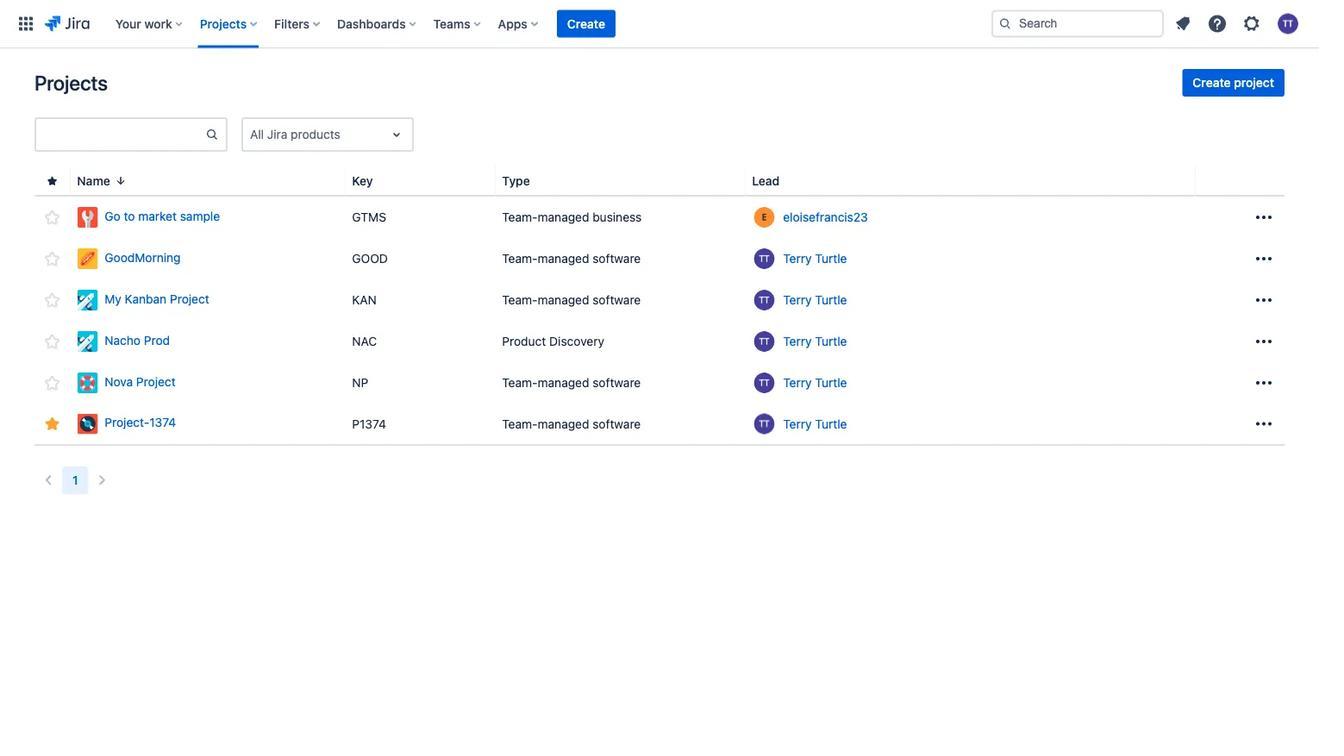 Task type: describe. For each thing, give the bounding box(es) containing it.
turtle for good
[[815, 251, 847, 266]]

all
[[250, 127, 264, 141]]

nacho
[[105, 333, 141, 347]]

terry turtle for p1374
[[783, 417, 847, 431]]

my kanban project
[[105, 292, 209, 306]]

lead
[[752, 174, 780, 188]]

more image for good
[[1254, 248, 1275, 269]]

kan
[[352, 293, 377, 307]]

your
[[115, 16, 141, 31]]

create project
[[1193, 75, 1275, 90]]

terry turtle for good
[[783, 251, 847, 266]]

terry turtle link for np
[[783, 374, 847, 392]]

jira
[[267, 127, 287, 141]]

team-managed software for good
[[502, 251, 641, 266]]

kanban
[[125, 292, 167, 306]]

terry turtle for nac
[[783, 334, 847, 348]]

1
[[72, 473, 78, 487]]

key button
[[345, 171, 394, 191]]

np
[[352, 376, 368, 390]]

0 horizontal spatial projects
[[34, 71, 108, 95]]

apps button
[[493, 10, 545, 38]]

project-
[[105, 415, 149, 430]]

lead button
[[745, 171, 801, 191]]

terry turtle for np
[[783, 376, 847, 390]]

star go to market sample image
[[42, 207, 63, 228]]

project
[[1234, 75, 1275, 90]]

go to market sample
[[105, 209, 220, 223]]

terry turtle for kan
[[783, 293, 847, 307]]

terry for nac
[[783, 334, 812, 348]]

create for create
[[567, 16, 605, 31]]

dashboards
[[337, 16, 406, 31]]

create project button
[[1183, 69, 1285, 97]]

filters
[[274, 16, 310, 31]]

go to market sample link
[[77, 207, 338, 228]]

nacho prod link
[[77, 331, 338, 352]]

star nova project image
[[42, 373, 63, 393]]

software for np
[[593, 376, 641, 390]]

goodmorning
[[105, 250, 181, 264]]

terry for kan
[[783, 293, 812, 307]]

terry turtle link for kan
[[783, 291, 847, 309]]

name
[[77, 174, 110, 188]]

nova project
[[105, 374, 176, 389]]

more image for np
[[1254, 373, 1275, 393]]

product
[[502, 334, 546, 348]]

product discovery
[[502, 334, 604, 348]]

managed for good
[[538, 251, 589, 266]]

sample
[[180, 209, 220, 223]]

managed for kan
[[538, 293, 589, 307]]

more image for kan
[[1254, 290, 1275, 310]]

terry for p1374
[[783, 417, 812, 431]]

projects button
[[195, 10, 264, 38]]

star project-1374 image
[[42, 414, 63, 434]]

settings image
[[1242, 13, 1263, 34]]

projects inside projects dropdown button
[[200, 16, 247, 31]]

1 more image from the top
[[1254, 207, 1275, 228]]

business
[[593, 210, 642, 224]]

team- for gtms
[[502, 210, 538, 224]]

teams button
[[428, 10, 488, 38]]

project-1374 link
[[77, 414, 338, 434]]

turtle for kan
[[815, 293, 847, 307]]

turtle for np
[[815, 376, 847, 390]]

nova
[[105, 374, 133, 389]]

key
[[352, 174, 373, 188]]

goodmorning link
[[77, 248, 338, 269]]

team-managed business
[[502, 210, 642, 224]]

appswitcher icon image
[[16, 13, 36, 34]]

discovery
[[549, 334, 604, 348]]

your work
[[115, 16, 172, 31]]



Task type: locate. For each thing, give the bounding box(es) containing it.
terry turtle link for p1374
[[783, 415, 847, 432]]

turtle
[[815, 251, 847, 266], [815, 293, 847, 307], [815, 334, 847, 348], [815, 376, 847, 390], [815, 417, 847, 431]]

3 software from the top
[[593, 376, 641, 390]]

1 button
[[62, 467, 88, 494]]

2 terry turtle link from the top
[[783, 291, 847, 309]]

2 more image from the top
[[1254, 248, 1275, 269]]

project-1374
[[105, 415, 176, 430]]

5 team- from the top
[[502, 417, 538, 431]]

jira image
[[45, 13, 89, 34], [45, 13, 89, 34]]

3 terry from the top
[[783, 334, 812, 348]]

0 vertical spatial projects
[[200, 16, 247, 31]]

project
[[170, 292, 209, 306], [136, 374, 176, 389]]

3 team- from the top
[[502, 293, 538, 307]]

team-managed software for p1374
[[502, 417, 641, 431]]

work
[[144, 16, 172, 31]]

4 terry turtle link from the top
[[783, 374, 847, 392]]

previous image
[[38, 470, 59, 491]]

1 horizontal spatial create
[[1193, 75, 1231, 90]]

team- for kan
[[502, 293, 538, 307]]

team-managed software for kan
[[502, 293, 641, 307]]

2 software from the top
[[593, 293, 641, 307]]

1 team- from the top
[[502, 210, 538, 224]]

projects down appswitcher icon on the top of page
[[34, 71, 108, 95]]

your profile and settings image
[[1278, 13, 1299, 34]]

1 horizontal spatial projects
[[200, 16, 247, 31]]

search image
[[999, 17, 1012, 31]]

more image for nac
[[1254, 331, 1275, 352]]

eloisefrancis23
[[783, 210, 868, 224]]

project right nova
[[136, 374, 176, 389]]

next image
[[92, 470, 113, 491]]

0 vertical spatial create
[[567, 16, 605, 31]]

0 horizontal spatial create
[[567, 16, 605, 31]]

4 software from the top
[[593, 417, 641, 431]]

prod
[[144, 333, 170, 347]]

nac
[[352, 334, 377, 348]]

terry for np
[[783, 376, 812, 390]]

1 terry turtle from the top
[[783, 251, 847, 266]]

team- for np
[[502, 376, 538, 390]]

help image
[[1207, 13, 1228, 34]]

create inside primary element
[[567, 16, 605, 31]]

2 team- from the top
[[502, 251, 538, 266]]

more image
[[1254, 207, 1275, 228], [1254, 248, 1275, 269], [1254, 290, 1275, 310], [1254, 331, 1275, 352], [1254, 373, 1275, 393]]

my kanban project link
[[77, 290, 338, 310]]

good
[[352, 251, 388, 266]]

name button
[[70, 171, 134, 191]]

team-managed software
[[502, 251, 641, 266], [502, 293, 641, 307], [502, 376, 641, 390], [502, 417, 641, 431]]

market
[[138, 209, 177, 223]]

0 vertical spatial project
[[170, 292, 209, 306]]

turtle for nac
[[815, 334, 847, 348]]

managed for p1374
[[538, 417, 589, 431]]

teams
[[433, 16, 471, 31]]

1374
[[149, 415, 176, 430]]

primary element
[[10, 0, 992, 48]]

1 vertical spatial project
[[136, 374, 176, 389]]

projects
[[200, 16, 247, 31], [34, 71, 108, 95]]

p1374
[[352, 417, 386, 431]]

None text field
[[36, 122, 205, 147]]

create for create project
[[1193, 75, 1231, 90]]

team-
[[502, 210, 538, 224], [502, 251, 538, 266], [502, 293, 538, 307], [502, 376, 538, 390], [502, 417, 538, 431]]

turtle for p1374
[[815, 417, 847, 431]]

1 managed from the top
[[538, 210, 589, 224]]

gtms
[[352, 210, 386, 224]]

all jira products
[[250, 127, 341, 141]]

terry turtle
[[783, 251, 847, 266], [783, 293, 847, 307], [783, 334, 847, 348], [783, 376, 847, 390], [783, 417, 847, 431]]

your work button
[[110, 10, 189, 38]]

managed for np
[[538, 376, 589, 390]]

Search field
[[992, 10, 1164, 38]]

3 managed from the top
[[538, 293, 589, 307]]

notifications image
[[1173, 13, 1194, 34]]

5 terry turtle link from the top
[[783, 415, 847, 432]]

open image
[[386, 124, 407, 145]]

2 managed from the top
[[538, 251, 589, 266]]

software for kan
[[593, 293, 641, 307]]

3 terry turtle from the top
[[783, 334, 847, 348]]

create left project
[[1193, 75, 1231, 90]]

star goodmorning image
[[42, 248, 63, 269]]

managed
[[538, 210, 589, 224], [538, 251, 589, 266], [538, 293, 589, 307], [538, 376, 589, 390], [538, 417, 589, 431]]

products
[[291, 127, 341, 141]]

4 terry from the top
[[783, 376, 812, 390]]

star my kanban project image
[[42, 290, 63, 310]]

go
[[105, 209, 121, 223]]

3 terry turtle link from the top
[[783, 333, 847, 350]]

to
[[124, 209, 135, 223]]

software for p1374
[[593, 417, 641, 431]]

1 vertical spatial create
[[1193, 75, 1231, 90]]

more image
[[1254, 414, 1275, 434]]

type
[[502, 174, 530, 188]]

5 managed from the top
[[538, 417, 589, 431]]

terry for good
[[783, 251, 812, 266]]

terry turtle link
[[783, 250, 847, 267], [783, 291, 847, 309], [783, 333, 847, 350], [783, 374, 847, 392], [783, 415, 847, 432]]

create
[[567, 16, 605, 31], [1193, 75, 1231, 90]]

star nacho prod image
[[42, 331, 63, 352]]

4 more image from the top
[[1254, 331, 1275, 352]]

1 vertical spatial projects
[[34, 71, 108, 95]]

3 turtle from the top
[[815, 334, 847, 348]]

banner containing your work
[[0, 0, 1319, 48]]

team-managed software for np
[[502, 376, 641, 390]]

5 terry turtle from the top
[[783, 417, 847, 431]]

4 terry turtle from the top
[[783, 376, 847, 390]]

4 team-managed software from the top
[[502, 417, 641, 431]]

team- for good
[[502, 251, 538, 266]]

apps
[[498, 16, 528, 31]]

5 more image from the top
[[1254, 373, 1275, 393]]

filters button
[[269, 10, 327, 38]]

terry
[[783, 251, 812, 266], [783, 293, 812, 307], [783, 334, 812, 348], [783, 376, 812, 390], [783, 417, 812, 431]]

terry turtle link for nac
[[783, 333, 847, 350]]

5 terry from the top
[[783, 417, 812, 431]]

terry turtle link for good
[[783, 250, 847, 267]]

5 turtle from the top
[[815, 417, 847, 431]]

1 team-managed software from the top
[[502, 251, 641, 266]]

software
[[593, 251, 641, 266], [593, 293, 641, 307], [593, 376, 641, 390], [593, 417, 641, 431]]

4 turtle from the top
[[815, 376, 847, 390]]

banner
[[0, 0, 1319, 48]]

software for good
[[593, 251, 641, 266]]

team- for p1374
[[502, 417, 538, 431]]

dashboards button
[[332, 10, 423, 38]]

managed for gtms
[[538, 210, 589, 224]]

1 software from the top
[[593, 251, 641, 266]]

project down goodmorning "link"
[[170, 292, 209, 306]]

nacho prod
[[105, 333, 170, 347]]

2 terry turtle from the top
[[783, 293, 847, 307]]

nova project link
[[77, 373, 338, 393]]

4 team- from the top
[[502, 376, 538, 390]]

create button
[[557, 10, 616, 38]]

3 team-managed software from the top
[[502, 376, 641, 390]]

1 terry from the top
[[783, 251, 812, 266]]

4 managed from the top
[[538, 376, 589, 390]]

3 more image from the top
[[1254, 290, 1275, 310]]

projects right work
[[200, 16, 247, 31]]

2 team-managed software from the top
[[502, 293, 641, 307]]

1 terry turtle link from the top
[[783, 250, 847, 267]]

2 terry from the top
[[783, 293, 812, 307]]

2 turtle from the top
[[815, 293, 847, 307]]

create right apps popup button in the left top of the page
[[567, 16, 605, 31]]

None text field
[[250, 126, 253, 143]]

1 turtle from the top
[[815, 251, 847, 266]]

my
[[105, 292, 121, 306]]

eloisefrancis23 link
[[783, 209, 868, 226]]



Task type: vqa. For each thing, say whether or not it's contained in the screenshot.
Column actions menu image
no



